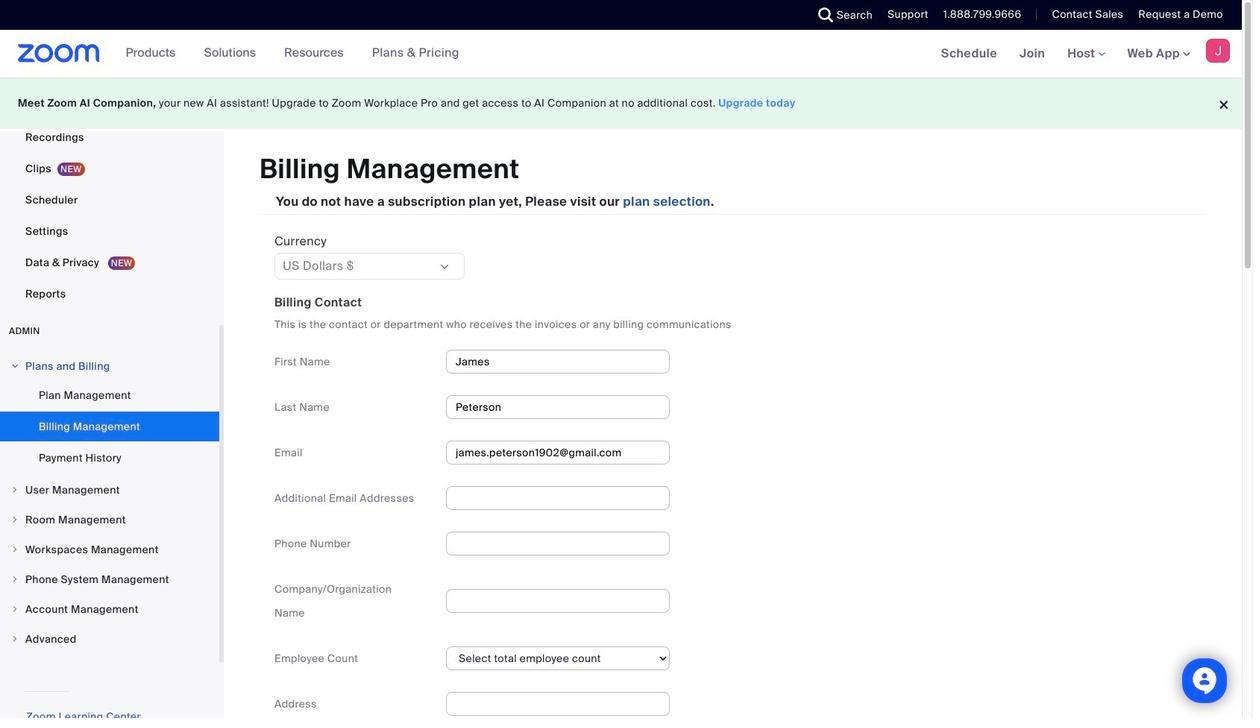 Task type: vqa. For each thing, say whether or not it's contained in the screenshot.
Tabs of meeting tab list
no



Task type: describe. For each thing, give the bounding box(es) containing it.
meetings navigation
[[930, 30, 1242, 78]]

2 menu item from the top
[[0, 476, 219, 504]]

main content main content
[[224, 131, 1242, 718]]

product information navigation
[[115, 30, 471, 78]]

right image for fifth menu item
[[10, 575, 19, 584]]

menu inside the side navigation navigation
[[0, 380, 219, 474]]

1 menu item from the top
[[0, 352, 219, 380]]

2 right image from the top
[[10, 515, 19, 524]]

personal menu menu
[[0, 0, 219, 310]]

right image for 7th menu item from the top
[[10, 635, 19, 644]]

6 menu item from the top
[[0, 595, 219, 624]]

3 menu item from the top
[[0, 506, 219, 534]]

admin menu menu
[[0, 352, 219, 655]]



Task type: locate. For each thing, give the bounding box(es) containing it.
7 menu item from the top
[[0, 625, 219, 653]]

0 vertical spatial right image
[[10, 362, 19, 371]]

right image
[[10, 362, 19, 371], [10, 515, 19, 524]]

3 right image from the top
[[10, 575, 19, 584]]

show options image
[[439, 261, 451, 273]]

4 right image from the top
[[10, 605, 19, 614]]

profile picture image
[[1206, 39, 1230, 63]]

2 right image from the top
[[10, 545, 19, 554]]

None text field
[[446, 395, 670, 419], [446, 589, 670, 613], [446, 395, 670, 419], [446, 589, 670, 613]]

4 menu item from the top
[[0, 536, 219, 564]]

footer
[[0, 78, 1242, 129]]

menu
[[0, 380, 219, 474]]

side navigation navigation
[[0, 0, 224, 718]]

right image for 2nd menu item from the top
[[10, 486, 19, 495]]

right image
[[10, 486, 19, 495], [10, 545, 19, 554], [10, 575, 19, 584], [10, 605, 19, 614], [10, 635, 19, 644]]

right image for 6th menu item
[[10, 605, 19, 614]]

menu item
[[0, 352, 219, 380], [0, 476, 219, 504], [0, 506, 219, 534], [0, 536, 219, 564], [0, 565, 219, 594], [0, 595, 219, 624], [0, 625, 219, 653]]

5 menu item from the top
[[0, 565, 219, 594]]

1 right image from the top
[[10, 362, 19, 371]]

None text field
[[446, 350, 670, 374], [446, 441, 670, 465], [446, 486, 670, 510], [446, 532, 670, 556], [446, 692, 670, 716], [446, 350, 670, 374], [446, 441, 670, 465], [446, 486, 670, 510], [446, 532, 670, 556], [446, 692, 670, 716]]

banner
[[0, 30, 1242, 78]]

5 right image from the top
[[10, 635, 19, 644]]

zoom logo image
[[18, 44, 100, 63]]

right image for fourth menu item from the bottom
[[10, 545, 19, 554]]

1 vertical spatial right image
[[10, 515, 19, 524]]

1 right image from the top
[[10, 486, 19, 495]]



